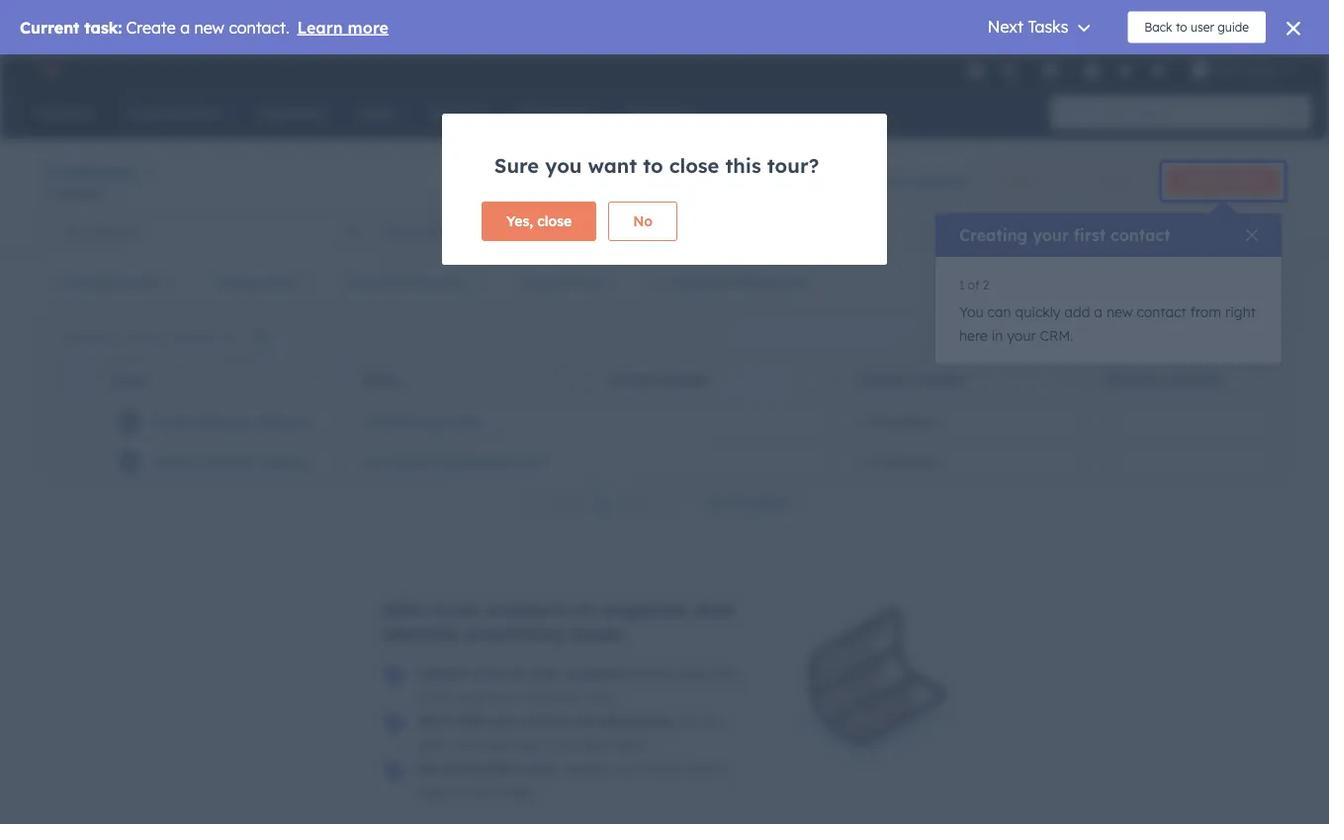Task type: vqa. For each thing, say whether or not it's contained in the screenshot.
"Advanced"
yes



Task type: locate. For each thing, give the bounding box(es) containing it.
0 horizontal spatial you
[[489, 713, 515, 731]]

date
[[263, 274, 294, 291], [436, 274, 468, 291]]

contact inside popup button
[[60, 274, 115, 291]]

here right we're
[[682, 761, 711, 778]]

0 horizontal spatial close
[[537, 213, 572, 230]]

creating your first contact
[[960, 226, 1171, 245]]

2 vertical spatial contact
[[1137, 304, 1187, 321]]

import
[[1097, 174, 1136, 189], [418, 666, 468, 683]]

to inside needed, and we're here to help at every step.
[[714, 761, 728, 778]]

tour?
[[767, 153, 819, 178]]

1 vertical spatial a
[[472, 666, 481, 683]]

self made menu
[[962, 54, 1306, 86]]

actions button
[[981, 166, 1068, 197]]

lead status
[[519, 274, 599, 291]]

press to sort. element
[[315, 372, 322, 389], [562, 372, 570, 389], [810, 372, 817, 389], [1057, 372, 1064, 389]]

1 unassigned from the top
[[859, 413, 936, 431]]

create for create contact
[[1182, 174, 1219, 189]]

2 press to sort. element from the left
[[562, 372, 570, 389]]

all inside 'button'
[[63, 223, 79, 240]]

in
[[992, 327, 1003, 345]]

sure you want to close this tour?
[[494, 153, 819, 178]]

1 horizontal spatial add
[[1069, 223, 1096, 240]]

contact inside you can quickly add a new contact from right here in your crm.
[[1137, 304, 1187, 321]]

0 vertical spatial help
[[455, 713, 485, 731]]

last activity date button
[[333, 263, 494, 303]]

0 horizontal spatial no
[[418, 761, 438, 778]]

import up the other
[[418, 666, 468, 683]]

import for import
[[1097, 174, 1136, 189]]

(sample for johnson
[[260, 454, 317, 471]]

0 vertical spatial no
[[633, 213, 653, 230]]

all views link
[[1196, 212, 1282, 251]]

0 vertical spatial to
[[643, 153, 663, 178]]

1 date from the left
[[263, 274, 294, 291]]

contacts down records
[[83, 223, 139, 240]]

1 right prev
[[597, 494, 604, 511]]

maria
[[153, 454, 193, 471]]

so
[[681, 713, 696, 731]]

0 vertical spatial 2
[[47, 185, 54, 200]]

sync
[[530, 666, 562, 683]]

2 unassigned from the top
[[859, 454, 936, 471]]

1 horizontal spatial close
[[669, 153, 719, 178]]

import inside button
[[1097, 174, 1136, 189]]

fancy
[[442, 761, 481, 778]]

no down grow
[[418, 761, 438, 778]]

contacts button
[[47, 157, 153, 186]]

contact
[[1223, 174, 1265, 189], [1111, 226, 1171, 245], [1137, 304, 1187, 321]]

to right want
[[643, 153, 663, 178]]

0 vertical spatial contact
[[1223, 174, 1265, 189]]

other
[[418, 689, 452, 707]]

upgrade link
[[964, 60, 989, 81]]

the up clean
[[575, 713, 597, 731]]

close right yes,
[[537, 213, 572, 230]]

25 per page
[[706, 494, 789, 511]]

1 horizontal spatial owner
[[918, 373, 964, 388]]

date left last
[[263, 274, 294, 291]]

add left the view
[[1069, 223, 1096, 240]]

(sample up 'maria johnson (sample contact)'
[[258, 413, 315, 431]]

to inside add more contacts to organize and identify promising leads
[[575, 597, 596, 622]]

0 horizontal spatial help
[[418, 784, 445, 802]]

leads
[[570, 622, 623, 647]]

business
[[526, 689, 581, 707], [487, 737, 543, 754]]

2 inside contacts banner
[[47, 185, 54, 200]]

press to sort. image
[[315, 372, 322, 386], [562, 372, 570, 386], [810, 372, 817, 386], [1057, 372, 1064, 386]]

2 left records
[[47, 185, 54, 200]]

contact) down bh@hubspot.com link
[[322, 454, 381, 471]]

export button
[[1105, 324, 1168, 350]]

1 horizontal spatial you
[[545, 153, 582, 178]]

1 horizontal spatial import
[[1097, 174, 1136, 189]]

export
[[1118, 329, 1155, 344]]

all left views
[[1209, 223, 1226, 240]]

1 horizontal spatial create
[[1182, 174, 1219, 189]]

unassigned button for bh@hubspot.com
[[835, 403, 1082, 442]]

2 vertical spatial to
[[714, 761, 728, 778]]

0 horizontal spatial all
[[63, 223, 79, 240]]

1 vertical spatial add
[[382, 597, 421, 622]]

to right we're
[[714, 761, 728, 778]]

1 vertical spatial business
[[487, 737, 543, 754]]

organize
[[602, 597, 689, 622]]

1 press to sort. image from the left
[[315, 372, 322, 386]]

0 vertical spatial here
[[960, 327, 988, 345]]

you inside so you grow your business with clean data.
[[700, 713, 724, 731]]

prev
[[552, 494, 583, 511]]

promising
[[465, 622, 564, 647]]

contact right first
[[1111, 226, 1171, 245]]

primary company
[[1105, 373, 1225, 388]]

0 horizontal spatial and
[[616, 761, 641, 778]]

1 vertical spatial here
[[682, 761, 711, 778]]

0 vertical spatial create
[[1182, 174, 1219, 189]]

1 horizontal spatial contact
[[858, 373, 915, 388]]

press to sort. element for email
[[562, 372, 570, 389]]

help
[[455, 713, 485, 731], [418, 784, 445, 802]]

uses.
[[585, 689, 618, 707]]

all views
[[1209, 223, 1269, 240]]

0 vertical spatial add
[[1069, 223, 1096, 240]]

you right so on the bottom right
[[700, 713, 724, 731]]

1 vertical spatial owner
[[918, 373, 964, 388]]

contact) down email
[[319, 413, 379, 431]]

your inside directly from the other apps your business uses.
[[493, 689, 522, 707]]

1 horizontal spatial date
[[436, 274, 468, 291]]

(sample for halligan
[[258, 413, 315, 431]]

0 vertical spatial from
[[1191, 304, 1222, 321]]

brian halligan (sample contact)
[[153, 413, 379, 431]]

0 vertical spatial import
[[1097, 174, 1136, 189]]

your up fancy in the bottom of the page
[[454, 737, 483, 754]]

want
[[588, 153, 637, 178]]

Search name, phone, email addresses, or company search field
[[52, 319, 286, 355]]

contact inside button
[[1223, 174, 1265, 189]]

1 vertical spatial unassigned
[[859, 454, 936, 471]]

no for no
[[633, 213, 653, 230]]

you right sure
[[545, 153, 582, 178]]

create inside create date popup button
[[213, 274, 259, 291]]

2 press to sort. image from the left
[[562, 372, 570, 386]]

0 horizontal spatial create
[[213, 274, 259, 291]]

or
[[511, 666, 526, 683]]

here inside needed, and we're here to help at every step.
[[682, 761, 711, 778]]

more
[[427, 597, 479, 622]]

unassigned button
[[835, 403, 1082, 442], [835, 442, 1082, 482]]

1 vertical spatial contact
[[1111, 226, 1171, 245]]

add inside add more contacts to organize and identify promising leads
[[382, 597, 421, 622]]

help left at
[[418, 784, 445, 802]]

0 horizontal spatial the
[[575, 713, 597, 731]]

sure you want to close this tour? dialog
[[442, 114, 887, 265]]

import up the view
[[1097, 174, 1136, 189]]

(sample down brian halligan (sample contact)
[[260, 454, 317, 471]]

edit columns
[[1193, 329, 1264, 344]]

0 vertical spatial (sample
[[258, 413, 315, 431]]

2 horizontal spatial you
[[700, 713, 724, 731]]

Search HubSpot search field
[[1052, 96, 1294, 130]]

press to sort. element for contact owner
[[1057, 372, 1064, 389]]

contacts inside button
[[413, 223, 469, 240]]

pagination navigation
[[514, 489, 693, 516]]

help down apps
[[455, 713, 485, 731]]

0 vertical spatial unassigned
[[859, 413, 936, 431]]

can
[[988, 304, 1012, 321]]

1 horizontal spatial here
[[960, 327, 988, 345]]

the right the directly
[[716, 666, 737, 683]]

from right the directly
[[681, 666, 712, 683]]

next button
[[611, 490, 693, 516]]

johnson
[[197, 454, 256, 471]]

close left this
[[669, 153, 719, 178]]

1 vertical spatial and
[[616, 761, 641, 778]]

date right activity
[[436, 274, 468, 291]]

0 vertical spatial the
[[716, 666, 737, 683]]

1 vertical spatial 2
[[983, 277, 990, 292]]

to left the 'organize'
[[575, 597, 596, 622]]

0 horizontal spatial 1
[[597, 494, 604, 511]]

data.
[[617, 737, 651, 754]]

contacts up import a file or sync contacts
[[485, 597, 569, 622]]

you inside dialog
[[545, 153, 582, 178]]

owner down you on the right top of the page
[[918, 373, 964, 388]]

1 vertical spatial contact)
[[322, 454, 381, 471]]

the
[[716, 666, 737, 683], [575, 713, 597, 731]]

upgrade image
[[968, 63, 985, 81]]

contact up all views
[[1223, 174, 1265, 189]]

1 horizontal spatial 1
[[960, 277, 965, 292]]

1 left of
[[960, 277, 965, 292]]

all down 2 records
[[63, 223, 79, 240]]

1 vertical spatial (sample
[[260, 454, 317, 471]]

create inside create contact button
[[1182, 174, 1219, 189]]

we'll help you remove the duplicates,
[[418, 713, 678, 731]]

1 horizontal spatial all
[[1209, 223, 1226, 240]]

0 horizontal spatial here
[[682, 761, 711, 778]]

all for all views
[[1209, 223, 1226, 240]]

help image
[[1084, 63, 1102, 81]]

1 horizontal spatial 2
[[983, 277, 990, 292]]

contact owner down "all contacts"
[[60, 274, 162, 291]]

no fancy data work
[[418, 761, 556, 778]]

no inside button
[[633, 213, 653, 230]]

your right 'in'
[[1007, 327, 1036, 345]]

1 inside button
[[597, 494, 604, 511]]

number
[[657, 373, 709, 388]]

bh@hubspot.com button
[[340, 403, 588, 442]]

0 vertical spatial and
[[695, 597, 733, 622]]

ruby anderson image
[[1192, 61, 1210, 79]]

0 horizontal spatial add
[[382, 597, 421, 622]]

sure
[[494, 153, 539, 178]]

0 horizontal spatial 2
[[47, 185, 54, 200]]

contacts right "my"
[[413, 223, 469, 240]]

1 all from the left
[[1209, 223, 1226, 240]]

contact owner down you on the right top of the page
[[858, 373, 964, 388]]

unassigned for bh@hubspot.com
[[859, 413, 936, 431]]

business up data
[[487, 737, 543, 754]]

1 horizontal spatial to
[[643, 153, 663, 178]]

from inside directly from the other apps your business uses.
[[681, 666, 712, 683]]

1 press to sort. element from the left
[[315, 372, 322, 389]]

notifications image
[[1150, 63, 1168, 81]]

1 vertical spatial import
[[418, 666, 468, 683]]

0 vertical spatial a
[[1094, 304, 1103, 321]]

from up edit
[[1191, 304, 1222, 321]]

1 horizontal spatial a
[[1094, 304, 1103, 321]]

and right the 'organize'
[[695, 597, 733, 622]]

0 vertical spatial contact
[[60, 274, 115, 291]]

1 vertical spatial from
[[681, 666, 712, 683]]

emailmaria@hubspot.com
[[365, 454, 547, 471]]

owner up search name, phone, email addresses, or company search box
[[119, 274, 162, 291]]

1 vertical spatial no
[[418, 761, 438, 778]]

your inside so you grow your business with clean data.
[[454, 737, 483, 754]]

to inside dialog
[[643, 153, 663, 178]]

0 vertical spatial 1
[[960, 277, 965, 292]]

here down you on the right top of the page
[[960, 327, 988, 345]]

1 vertical spatial help
[[418, 784, 445, 802]]

0 horizontal spatial import
[[418, 666, 468, 683]]

1 vertical spatial close
[[537, 213, 572, 230]]

settings image
[[1117, 63, 1135, 81]]

from
[[1191, 304, 1222, 321], [681, 666, 712, 683]]

1
[[960, 277, 965, 292], [597, 494, 604, 511]]

data quality button
[[846, 162, 969, 201]]

1 horizontal spatial and
[[695, 597, 733, 622]]

1 unassigned button from the top
[[835, 403, 1082, 442]]

and down data.
[[616, 761, 641, 778]]

2 right of
[[983, 277, 990, 292]]

close image
[[1246, 229, 1258, 241]]

you
[[545, 153, 582, 178], [489, 713, 515, 731], [700, 713, 724, 731]]

of
[[968, 277, 980, 292]]

contact up export at top right
[[1137, 304, 1187, 321]]

add inside "add view (3/5)" popup button
[[1069, 223, 1096, 240]]

1 horizontal spatial no
[[633, 213, 653, 230]]

1 horizontal spatial from
[[1191, 304, 1222, 321]]

1 vertical spatial contact owner
[[858, 373, 964, 388]]

no down contacts banner
[[633, 213, 653, 230]]

crm.
[[1040, 327, 1074, 345]]

you left remove
[[489, 713, 515, 731]]

3 press to sort. image from the left
[[810, 372, 817, 386]]

0 horizontal spatial owner
[[119, 274, 162, 291]]

your
[[1033, 226, 1069, 245], [1007, 327, 1036, 345], [493, 689, 522, 707], [454, 737, 483, 754]]

so you grow your business with clean data.
[[418, 713, 724, 754]]

0 horizontal spatial to
[[575, 597, 596, 622]]

1 vertical spatial create
[[213, 274, 259, 291]]

press to sort. element for phone number
[[810, 372, 817, 389]]

0 vertical spatial business
[[526, 689, 581, 707]]

a left file
[[472, 666, 481, 683]]

1 horizontal spatial help
[[455, 713, 485, 731]]

your down file
[[493, 689, 522, 707]]

0 horizontal spatial a
[[472, 666, 481, 683]]

emailmaria@hubspot.com link
[[365, 454, 547, 471]]

create for create date
[[213, 274, 259, 291]]

import a file or sync contacts
[[418, 666, 625, 683]]

primary
[[1105, 373, 1161, 388]]

business up we'll help you remove the duplicates,
[[526, 689, 581, 707]]

data
[[485, 761, 517, 778]]

maria johnson (sample contact)
[[153, 454, 381, 471]]

last activity date
[[346, 274, 468, 291]]

0 vertical spatial contact)
[[319, 413, 379, 431]]

maria johnson (sample contact) link
[[153, 454, 381, 471]]

0 vertical spatial owner
[[119, 274, 162, 291]]

yes, close
[[506, 213, 572, 230]]

create up all views
[[1182, 174, 1219, 189]]

my
[[389, 223, 409, 240]]

a right add
[[1094, 304, 1103, 321]]

4 press to sort. element from the left
[[1057, 372, 1064, 389]]

create date button
[[200, 263, 321, 303]]

0 horizontal spatial from
[[681, 666, 712, 683]]

0 vertical spatial contact owner
[[60, 274, 162, 291]]

1 vertical spatial to
[[575, 597, 596, 622]]

0 horizontal spatial date
[[263, 274, 294, 291]]

1 horizontal spatial the
[[716, 666, 737, 683]]

1 vertical spatial the
[[575, 713, 597, 731]]

2 all from the left
[[63, 223, 79, 240]]

0 horizontal spatial contact
[[60, 274, 115, 291]]

2 horizontal spatial to
[[714, 761, 728, 778]]

and
[[695, 597, 733, 622], [616, 761, 641, 778]]

unassigned button for emailmaria@hubspot.com
[[835, 442, 1082, 482]]

to for organize
[[575, 597, 596, 622]]

contact owner inside popup button
[[60, 274, 162, 291]]

1 vertical spatial 1
[[597, 494, 604, 511]]

3 press to sort. element from the left
[[810, 372, 817, 389]]

advanced filters (0)
[[671, 274, 808, 291]]

4 press to sort. image from the left
[[1057, 372, 1064, 386]]

1 vertical spatial contact
[[858, 373, 915, 388]]

owner
[[119, 274, 162, 291], [918, 373, 964, 388]]

data
[[879, 173, 913, 190]]

2 unassigned button from the top
[[835, 442, 1082, 482]]

add
[[1065, 304, 1090, 321]]

add left more on the bottom left of the page
[[382, 597, 421, 622]]

create down all contacts 'button' in the left top of the page
[[213, 274, 259, 291]]

0 horizontal spatial contact owner
[[60, 274, 162, 291]]

2 date from the left
[[436, 274, 468, 291]]

press to sort. image for phone number
[[810, 372, 817, 386]]

right
[[1226, 304, 1256, 321]]

you for grow
[[700, 713, 724, 731]]



Task type: describe. For each thing, give the bounding box(es) containing it.
bh@hubspot.com link
[[365, 413, 485, 431]]

prev button
[[514, 490, 590, 516]]

my contacts button
[[374, 212, 700, 251]]

brian
[[153, 413, 190, 431]]

search button
[[1278, 96, 1312, 130]]

edit columns button
[[1180, 324, 1277, 350]]

import button
[[1080, 166, 1153, 197]]

next
[[618, 494, 651, 511]]

1 for 1 of 2
[[960, 277, 965, 292]]

contact owner button
[[47, 263, 188, 303]]

2 records
[[47, 185, 102, 200]]

you for want
[[545, 153, 582, 178]]

press to sort. image for contact owner
[[1057, 372, 1064, 386]]

email
[[363, 373, 402, 388]]

add for add view (3/5)
[[1069, 223, 1096, 240]]

create contact
[[1182, 174, 1265, 189]]

contacts up "uses."
[[566, 666, 625, 683]]

your inside you can quickly add a new contact from right here in your crm.
[[1007, 327, 1036, 345]]

lead
[[519, 274, 553, 291]]

creating
[[960, 226, 1028, 245]]

company
[[1165, 373, 1225, 388]]

1 horizontal spatial contact owner
[[858, 373, 964, 388]]

marketplaces image
[[1042, 63, 1060, 81]]

records
[[58, 185, 102, 200]]

hubspot image
[[36, 58, 59, 82]]

add view (3/5)
[[1069, 223, 1171, 240]]

clean
[[578, 737, 613, 754]]

halligan
[[195, 413, 253, 431]]

yes,
[[506, 213, 533, 230]]

you can quickly add a new contact from right here in your crm.
[[960, 304, 1256, 345]]

primary company column header
[[1082, 359, 1329, 403]]

contacts banner
[[47, 156, 1282, 212]]

contacts inside 'button'
[[83, 223, 139, 240]]

emailmaria@hubspot.com button
[[340, 442, 588, 482]]

press to sort. image for email
[[562, 372, 570, 386]]

help inside needed, and we're here to help at every step.
[[418, 784, 445, 802]]

and inside needed, and we're here to help at every step.
[[616, 761, 641, 778]]

all contacts
[[63, 223, 139, 240]]

quickly
[[1015, 304, 1061, 321]]

add for add more contacts to organize and identify promising leads
[[382, 597, 421, 622]]

page
[[754, 494, 789, 511]]

1 of 2
[[960, 277, 990, 292]]

25
[[706, 494, 722, 511]]

settings link
[[1114, 60, 1138, 81]]

advanced
[[671, 274, 740, 291]]

per
[[726, 494, 749, 511]]

last
[[346, 274, 375, 291]]

business inside so you grow your business with clean data.
[[487, 737, 543, 754]]

my contacts
[[389, 223, 469, 240]]

with
[[547, 737, 574, 754]]

unassigned for emailmaria@hubspot.com
[[859, 454, 936, 471]]

needed,
[[560, 761, 612, 778]]

grow
[[418, 737, 450, 754]]

marketplaces button
[[1030, 54, 1072, 86]]

a inside you can quickly add a new contact from right here in your crm.
[[1094, 304, 1103, 321]]

notifications button
[[1142, 54, 1176, 86]]

from inside you can quickly add a new contact from right here in your crm.
[[1191, 304, 1222, 321]]

all for all contacts
[[63, 223, 79, 240]]

columns
[[1218, 329, 1264, 344]]

we're
[[645, 761, 678, 778]]

contacts
[[47, 159, 135, 184]]

0 vertical spatial close
[[669, 153, 719, 178]]

1 for 1
[[597, 494, 604, 511]]

we'll
[[418, 713, 451, 731]]

actions
[[998, 174, 1039, 189]]

brian halligan (sample contact) link
[[153, 413, 379, 431]]

your left first
[[1033, 226, 1069, 245]]

calling icon image
[[1001, 62, 1019, 80]]

phone
[[610, 373, 653, 388]]

to for close
[[643, 153, 663, 178]]

(3/5)
[[1137, 223, 1171, 240]]

owner inside popup button
[[119, 274, 162, 291]]

directly from the other apps your business uses.
[[418, 666, 737, 707]]

needed, and we're here to help at every step.
[[418, 761, 728, 802]]

this
[[726, 153, 761, 178]]

data quality
[[879, 173, 968, 190]]

no for no fancy data work
[[418, 761, 438, 778]]

contact) for emailmaria@hubspot.com
[[322, 454, 381, 471]]

contacts inside add more contacts to organize and identify promising leads
[[485, 597, 569, 622]]

contact) for bh@hubspot.com
[[319, 413, 379, 431]]

directly
[[629, 666, 677, 683]]

and inside add more contacts to organize and identify promising leads
[[695, 597, 733, 622]]

lead status button
[[506, 263, 626, 303]]

here inside you can quickly add a new contact from right here in your crm.
[[960, 327, 988, 345]]

all contacts button
[[47, 212, 374, 251]]

work
[[521, 761, 556, 778]]

add view (3/5) button
[[1035, 212, 1196, 251]]

bh@hubspot.com
[[365, 413, 485, 431]]

self
[[1213, 62, 1236, 78]]

activity
[[379, 274, 432, 291]]

business inside directly from the other apps your business uses.
[[526, 689, 581, 707]]

help button
[[1076, 54, 1110, 86]]

the inside directly from the other apps your business uses.
[[716, 666, 737, 683]]

create date
[[213, 274, 294, 291]]

self made button
[[1180, 54, 1304, 86]]

views
[[1231, 223, 1269, 240]]

search image
[[1288, 106, 1302, 120]]

apps
[[456, 689, 489, 707]]

close inside button
[[537, 213, 572, 230]]

new
[[1107, 304, 1133, 321]]

filters
[[744, 274, 784, 291]]

import for import a file or sync contacts
[[418, 666, 468, 683]]

phone number
[[610, 373, 709, 388]]

advanced filters (0) button
[[638, 263, 821, 303]]



